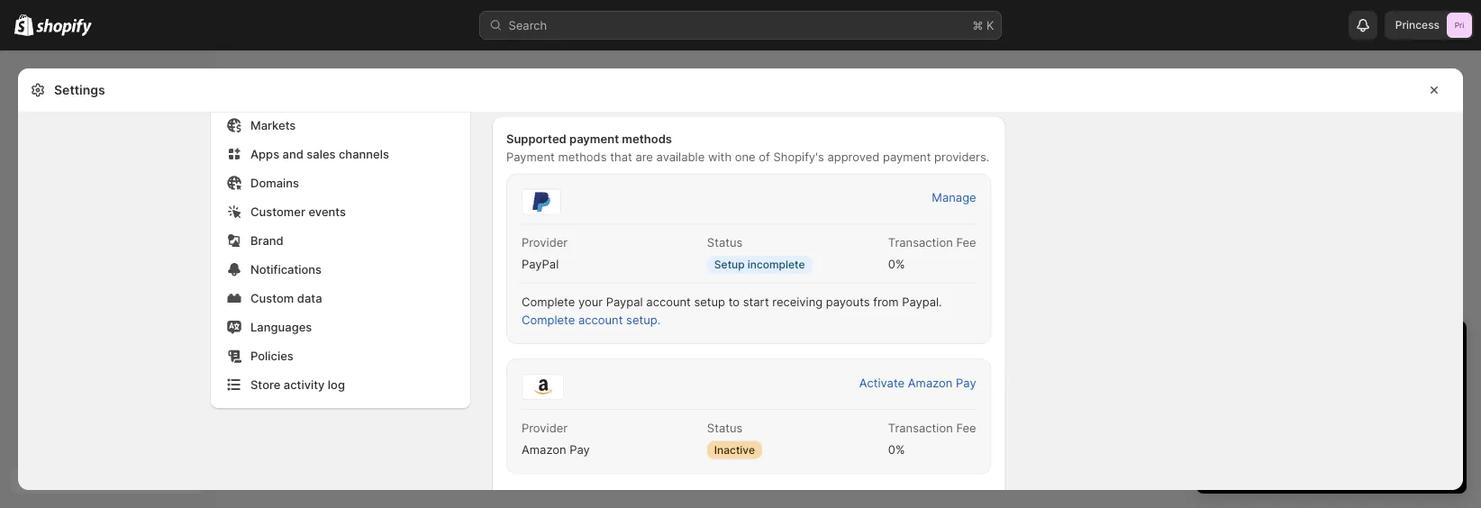Task type: describe. For each thing, give the bounding box(es) containing it.
customer events link
[[222, 199, 460, 224]]

manage
[[932, 191, 976, 205]]

status inactive
[[707, 421, 755, 456]]

status for provider paypal
[[707, 236, 743, 250]]

manage link
[[921, 185, 987, 210]]

sales
[[307, 147, 336, 161]]

⌘ k
[[973, 18, 994, 32]]

custom data
[[250, 291, 322, 305]]

payment
[[506, 150, 555, 164]]

from
[[873, 295, 899, 309]]

transaction fee 0% for provider paypal
[[888, 236, 976, 271]]

2 complete from the top
[[522, 313, 575, 327]]

domains
[[250, 176, 299, 190]]

approved
[[827, 150, 880, 164]]

payouts
[[826, 295, 870, 309]]

with
[[708, 150, 732, 164]]

to
[[729, 295, 740, 309]]

pay for activate amazon pay
[[956, 376, 976, 390]]

shopify's
[[773, 150, 824, 164]]

1 vertical spatial methods
[[558, 150, 607, 164]]

paypal
[[522, 257, 559, 271]]

paypal.
[[902, 295, 942, 309]]

data
[[297, 291, 322, 305]]

apps and sales channels link
[[222, 141, 460, 167]]

amazon pay image
[[522, 374, 564, 400]]

amazon for provider
[[522, 442, 566, 456]]

provider for paypal
[[522, 236, 568, 250]]

princess image
[[1447, 13, 1472, 38]]

markets
[[250, 118, 296, 132]]

status for provider amazon pay
[[707, 421, 743, 435]]

events
[[309, 205, 346, 218]]

transaction fee 0% for provider amazon pay
[[888, 421, 976, 456]]

notifications link
[[222, 257, 460, 282]]

1 day left in your trial element
[[1197, 368, 1467, 494]]

inactive
[[714, 443, 755, 456]]

markets link
[[222, 113, 460, 138]]

of
[[759, 150, 770, 164]]

notifications
[[250, 262, 322, 276]]

settings
[[54, 82, 105, 98]]

activity
[[284, 378, 325, 391]]

apps and sales channels
[[250, 147, 389, 161]]

amazon for activate
[[908, 376, 953, 390]]

apps
[[250, 147, 279, 161]]

provider amazon pay
[[522, 421, 590, 456]]

and
[[283, 147, 303, 161]]

languages
[[250, 320, 312, 334]]

channels
[[339, 147, 389, 161]]

supported payment methods payment methods that are available with one of shopify's approved payment providers.
[[506, 132, 990, 164]]

1 horizontal spatial shopify image
[[36, 18, 92, 36]]

fee for provider amazon pay
[[956, 421, 976, 435]]

search
[[509, 18, 547, 32]]

0 vertical spatial methods
[[622, 132, 672, 146]]



Task type: vqa. For each thing, say whether or not it's contained in the screenshot.
Search countries text field
no



Task type: locate. For each thing, give the bounding box(es) containing it.
0 vertical spatial complete
[[522, 295, 575, 309]]

provider for amazon
[[522, 421, 568, 435]]

account up setup.
[[646, 295, 691, 309]]

0 vertical spatial transaction fee 0%
[[888, 236, 976, 271]]

1 vertical spatial account
[[578, 313, 623, 327]]

0 horizontal spatial payment
[[569, 132, 619, 146]]

2 transaction fee 0% from the top
[[888, 421, 976, 456]]

payment up that
[[569, 132, 619, 146]]

setup.
[[626, 313, 661, 327]]

setup
[[694, 295, 725, 309]]

methods up are
[[622, 132, 672, 146]]

0 horizontal spatial methods
[[558, 150, 607, 164]]

⌘
[[973, 18, 983, 32]]

amazon inside provider amazon pay
[[522, 442, 566, 456]]

policies
[[250, 349, 293, 363]]

0% for provider amazon pay
[[888, 442, 905, 456]]

0 vertical spatial pay
[[956, 376, 976, 390]]

provider paypal
[[522, 236, 568, 271]]

1 complete from the top
[[522, 295, 575, 309]]

pay for provider amazon pay
[[570, 442, 590, 456]]

custom
[[250, 291, 294, 305]]

0 vertical spatial fee
[[956, 236, 976, 250]]

receiving
[[772, 295, 823, 309]]

activate amazon pay
[[859, 376, 976, 390]]

1 horizontal spatial payment
[[883, 150, 931, 164]]

status up inactive
[[707, 421, 743, 435]]

amazon right activate
[[908, 376, 953, 390]]

0 vertical spatial account
[[646, 295, 691, 309]]

settings dialog
[[18, 0, 1463, 508]]

account down the your
[[578, 313, 623, 327]]

fee for provider paypal
[[956, 236, 976, 250]]

incomplete
[[748, 258, 805, 271]]

custom data link
[[222, 286, 460, 311]]

1 vertical spatial complete
[[522, 313, 575, 327]]

transaction
[[888, 236, 953, 250], [888, 421, 953, 435]]

amazon
[[908, 376, 953, 390], [522, 442, 566, 456]]

shopify image
[[14, 14, 34, 36], [36, 18, 92, 36]]

1 horizontal spatial methods
[[622, 132, 672, 146]]

1 vertical spatial transaction fee 0%
[[888, 421, 976, 456]]

activate amazon pay button
[[848, 370, 987, 396]]

0% for provider paypal
[[888, 257, 905, 271]]

status inside 'status inactive'
[[707, 421, 743, 435]]

fee down activate amazon pay "button"
[[956, 421, 976, 435]]

transaction fee 0% down activate amazon pay "button"
[[888, 421, 976, 456]]

store
[[250, 378, 281, 391]]

fee down manage link
[[956, 236, 976, 250]]

transaction for provider amazon pay
[[888, 421, 953, 435]]

policies link
[[222, 343, 460, 369]]

0 horizontal spatial amazon
[[522, 442, 566, 456]]

methods left that
[[558, 150, 607, 164]]

provider inside provider amazon pay
[[522, 421, 568, 435]]

1 vertical spatial provider
[[522, 421, 568, 435]]

account
[[646, 295, 691, 309], [578, 313, 623, 327]]

transaction down activate amazon pay "button"
[[888, 421, 953, 435]]

transaction fee 0%
[[888, 236, 976, 271], [888, 421, 976, 456]]

store activity log link
[[222, 372, 460, 397]]

dialog
[[1470, 68, 1481, 490]]

amazon inside "button"
[[908, 376, 953, 390]]

log
[[328, 378, 345, 391]]

2 status from the top
[[707, 421, 743, 435]]

status
[[707, 236, 743, 250], [707, 421, 743, 435]]

1 vertical spatial payment
[[883, 150, 931, 164]]

provider down the amazon pay image
[[522, 421, 568, 435]]

complete your paypal account setup to start receiving payouts from paypal. complete account setup.
[[522, 295, 942, 327]]

2 0% from the top
[[888, 442, 905, 456]]

transaction for provider paypal
[[888, 236, 953, 250]]

1 horizontal spatial pay
[[956, 376, 976, 390]]

1 status from the top
[[707, 236, 743, 250]]

1 vertical spatial fee
[[956, 421, 976, 435]]

customer events
[[250, 205, 346, 218]]

methods
[[622, 132, 672, 146], [558, 150, 607, 164]]

0% up from on the right bottom of the page
[[888, 257, 905, 271]]

complete account setup. link
[[511, 307, 671, 332]]

your
[[578, 295, 603, 309]]

0% down activate
[[888, 442, 905, 456]]

status up setup
[[707, 236, 743, 250]]

languages link
[[222, 314, 460, 340]]

1 0% from the top
[[888, 257, 905, 271]]

1 transaction from the top
[[888, 236, 953, 250]]

complete
[[522, 295, 575, 309], [522, 313, 575, 327]]

providers.
[[934, 150, 990, 164]]

transaction fee 0% up paypal.
[[888, 236, 976, 271]]

provider
[[522, 236, 568, 250], [522, 421, 568, 435]]

0 vertical spatial transaction
[[888, 236, 953, 250]]

activate
[[859, 376, 905, 390]]

that
[[610, 150, 632, 164]]

0 vertical spatial provider
[[522, 236, 568, 250]]

1 vertical spatial transaction
[[888, 421, 953, 435]]

0%
[[888, 257, 905, 271], [888, 442, 905, 456]]

0 horizontal spatial account
[[578, 313, 623, 327]]

0 vertical spatial 0%
[[888, 257, 905, 271]]

1 transaction fee 0% from the top
[[888, 236, 976, 271]]

status inside status setup incomplete
[[707, 236, 743, 250]]

brand link
[[222, 228, 460, 253]]

1 horizontal spatial amazon
[[908, 376, 953, 390]]

setup
[[714, 258, 745, 271]]

princess
[[1395, 18, 1440, 32]]

are
[[636, 150, 653, 164]]

1 provider from the top
[[522, 236, 568, 250]]

start
[[743, 295, 769, 309]]

1 vertical spatial pay
[[570, 442, 590, 456]]

fee
[[956, 236, 976, 250], [956, 421, 976, 435]]

amazon down the amazon pay image
[[522, 442, 566, 456]]

1 fee from the top
[[956, 236, 976, 250]]

1 vertical spatial status
[[707, 421, 743, 435]]

payment right "approved"
[[883, 150, 931, 164]]

customer
[[250, 205, 305, 218]]

one
[[735, 150, 756, 164]]

provider up paypal
[[522, 236, 568, 250]]

0 vertical spatial amazon
[[908, 376, 953, 390]]

0 horizontal spatial pay
[[570, 442, 590, 456]]

brand
[[250, 233, 284, 247]]

1 horizontal spatial account
[[646, 295, 691, 309]]

0 horizontal spatial shopify image
[[14, 14, 34, 36]]

paypal express image
[[522, 189, 561, 215]]

paypal
[[606, 295, 643, 309]]

1 vertical spatial amazon
[[522, 442, 566, 456]]

payment
[[569, 132, 619, 146], [883, 150, 931, 164]]

1 vertical spatial 0%
[[888, 442, 905, 456]]

pay inside "button"
[[956, 376, 976, 390]]

2 provider from the top
[[522, 421, 568, 435]]

pay
[[956, 376, 976, 390], [570, 442, 590, 456]]

transaction down manage link
[[888, 236, 953, 250]]

pay inside provider amazon pay
[[570, 442, 590, 456]]

store activity log
[[250, 378, 345, 391]]

status setup incomplete
[[707, 236, 805, 271]]

0 vertical spatial status
[[707, 236, 743, 250]]

supported
[[506, 132, 567, 146]]

k
[[987, 18, 994, 32]]

2 transaction from the top
[[888, 421, 953, 435]]

2 fee from the top
[[956, 421, 976, 435]]

domains link
[[222, 170, 460, 196]]

0 vertical spatial payment
[[569, 132, 619, 146]]

available
[[656, 150, 705, 164]]



